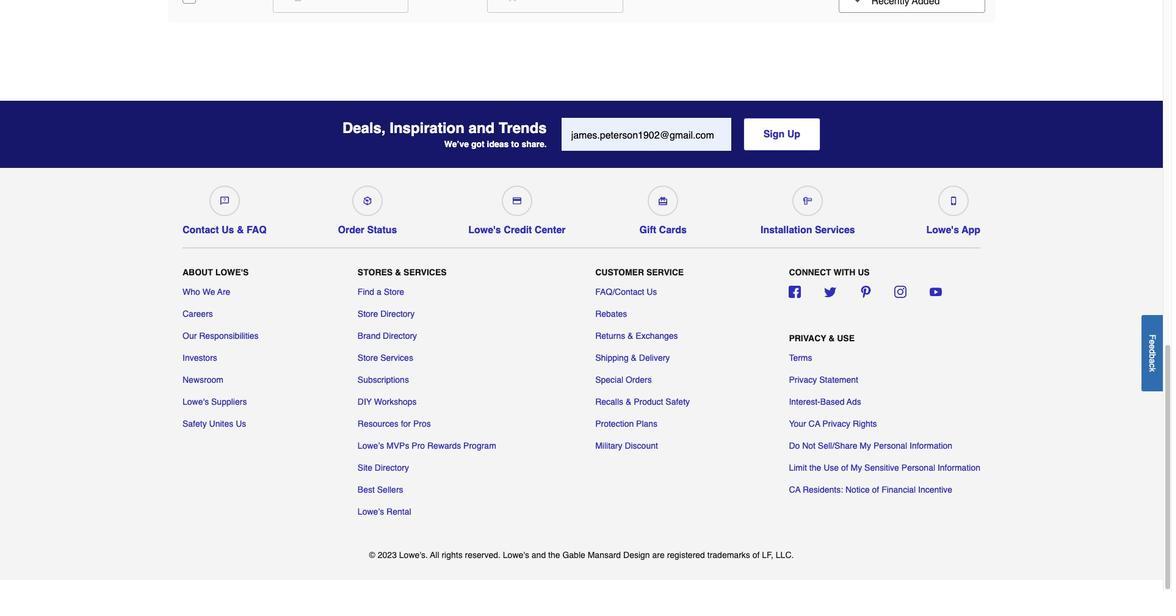 Task type: locate. For each thing, give the bounding box(es) containing it.
& left delivery
[[631, 353, 637, 363]]

lowe's up site on the left of page
[[358, 441, 384, 451]]

0 vertical spatial services
[[815, 225, 855, 236]]

0 horizontal spatial of
[[753, 550, 760, 560]]

1 vertical spatial a
[[1148, 359, 1158, 363]]

best sellers
[[358, 485, 403, 495]]

sign
[[764, 129, 785, 140]]

2 vertical spatial us
[[236, 419, 246, 429]]

we
[[203, 287, 215, 297]]

with
[[834, 268, 856, 277]]

privacy for privacy statement
[[789, 375, 817, 385]]

site
[[358, 463, 373, 473]]

the left gable
[[548, 550, 560, 560]]

1 lowe's from the top
[[358, 441, 384, 451]]

limit
[[789, 463, 807, 473]]

ca right your
[[809, 419, 821, 429]]

youtube image
[[930, 286, 942, 298]]

gift cards link
[[637, 181, 690, 236]]

& right recalls
[[626, 397, 632, 407]]

© 2023 lowe's. all rights reserved. lowe's and the gable mansard design are registered trademarks of lf, llc.
[[369, 550, 794, 560]]

1 vertical spatial ca
[[789, 485, 801, 495]]

0 vertical spatial directory
[[381, 309, 415, 319]]

1 vertical spatial services
[[404, 268, 447, 277]]

returns & exchanges
[[596, 331, 678, 341]]

services up connect with us
[[815, 225, 855, 236]]

& for recalls & product safety
[[626, 397, 632, 407]]

privacy up sell/share
[[823, 419, 851, 429]]

twitter image
[[824, 286, 837, 298]]

0 horizontal spatial safety
[[183, 419, 207, 429]]

lowe's inside 'link'
[[183, 397, 209, 407]]

rebates
[[596, 309, 627, 319]]

my down rights
[[860, 441, 872, 451]]

0 vertical spatial lowe's
[[358, 441, 384, 451]]

1 vertical spatial the
[[548, 550, 560, 560]]

residents:
[[803, 485, 844, 495]]

contact
[[183, 225, 219, 236]]

0 vertical spatial and
[[469, 120, 495, 137]]

& inside 'link'
[[237, 225, 244, 236]]

directory up sellers in the bottom left of the page
[[375, 463, 409, 473]]

store up brand
[[358, 309, 378, 319]]

rewards
[[428, 441, 461, 451]]

2 vertical spatial directory
[[375, 463, 409, 473]]

pinterest image
[[860, 286, 872, 298]]

store down stores & services
[[384, 287, 404, 297]]

delivery
[[639, 353, 670, 363]]

lowe's down best
[[358, 507, 384, 517]]

faq/contact us
[[596, 287, 657, 297]]

0 vertical spatial ca
[[809, 419, 821, 429]]

shipping & delivery
[[596, 353, 670, 363]]

0 horizontal spatial us
[[222, 225, 234, 236]]

are
[[217, 287, 230, 297]]

interest-
[[789, 397, 821, 407]]

& right returns
[[628, 331, 634, 341]]

our
[[183, 331, 197, 341]]

1 horizontal spatial and
[[532, 550, 546, 560]]

ca
[[809, 419, 821, 429], [789, 485, 801, 495]]

safety right product on the bottom of the page
[[666, 397, 690, 407]]

1 vertical spatial privacy
[[789, 375, 817, 385]]

do not sell/share my personal information link
[[789, 440, 953, 452]]

lowe's down newsroom link
[[183, 397, 209, 407]]

pickup image
[[363, 197, 372, 205]]

2 vertical spatial store
[[358, 353, 378, 363]]

directory
[[381, 309, 415, 319], [383, 331, 417, 341], [375, 463, 409, 473]]

2 horizontal spatial us
[[647, 287, 657, 297]]

pros
[[413, 419, 431, 429]]

store for directory
[[358, 309, 378, 319]]

us inside 'link'
[[222, 225, 234, 236]]

use down sell/share
[[824, 463, 839, 473]]

us right contact
[[222, 225, 234, 236]]

diy workshops
[[358, 397, 417, 407]]

lowe's app link
[[927, 181, 981, 236]]

lowe's for lowe's rental
[[358, 507, 384, 517]]

1 vertical spatial directory
[[383, 331, 417, 341]]

1 vertical spatial store
[[358, 309, 378, 319]]

dimensions image
[[804, 197, 812, 205]]

recalls & product safety
[[596, 397, 690, 407]]

©
[[369, 550, 376, 560]]

we've
[[445, 139, 469, 149]]

1 vertical spatial use
[[824, 463, 839, 473]]

resources
[[358, 419, 399, 429]]

0 horizontal spatial ca
[[789, 485, 801, 495]]

0 horizontal spatial a
[[377, 287, 382, 297]]

lowe's.
[[399, 550, 428, 560]]

1 vertical spatial and
[[532, 550, 546, 560]]

subscriptions link
[[358, 374, 409, 386]]

& left faq
[[237, 225, 244, 236]]

e up d
[[1148, 340, 1158, 344]]

trends
[[499, 120, 547, 137]]

directory up brand directory link
[[381, 309, 415, 319]]

exchanges
[[636, 331, 678, 341]]

deals, inspiration and trends we've got ideas to share.
[[343, 120, 547, 149]]

directory for store directory
[[381, 309, 415, 319]]

lowe's credit center
[[469, 225, 566, 236]]

information
[[910, 441, 953, 451], [938, 463, 981, 473]]

lowe's left credit
[[469, 225, 501, 236]]

use for &
[[837, 334, 855, 343]]

mobile image
[[950, 197, 958, 205]]

store directory
[[358, 309, 415, 319]]

1 horizontal spatial a
[[1148, 359, 1158, 363]]

military discount
[[596, 441, 658, 451]]

cart add image
[[507, 0, 517, 1]]

of left lf,
[[753, 550, 760, 560]]

services for store services
[[381, 353, 413, 363]]

0 vertical spatial use
[[837, 334, 855, 343]]

lowe's for lowe's mvps pro rewards program
[[358, 441, 384, 451]]

ca down limit
[[789, 485, 801, 495]]

0 vertical spatial of
[[842, 463, 849, 473]]

0 vertical spatial safety
[[666, 397, 690, 407]]

interest-based ads
[[789, 397, 862, 407]]

&
[[237, 225, 244, 236], [395, 268, 401, 277], [628, 331, 634, 341], [829, 334, 835, 343], [631, 353, 637, 363], [626, 397, 632, 407]]

personal up incentive
[[902, 463, 936, 473]]

1 vertical spatial lowe's
[[358, 507, 384, 517]]

my up notice
[[851, 463, 863, 473]]

0 vertical spatial privacy
[[789, 334, 827, 343]]

personal up 'limit the use of my sensitive personal information'
[[874, 441, 908, 451]]

sellers
[[377, 485, 403, 495]]

investors
[[183, 353, 217, 363]]

services down brand directory link
[[381, 353, 413, 363]]

& for privacy & use
[[829, 334, 835, 343]]

ca inside 'link'
[[789, 485, 801, 495]]

credit card image
[[513, 197, 521, 205]]

lowe's left app
[[927, 225, 959, 236]]

use up statement in the bottom right of the page
[[837, 334, 855, 343]]

rental
[[387, 507, 411, 517]]

e
[[1148, 340, 1158, 344], [1148, 344, 1158, 349]]

store services link
[[358, 352, 413, 364]]

1 vertical spatial of
[[872, 485, 880, 495]]

safety unites us
[[183, 419, 246, 429]]

customer
[[596, 268, 644, 277]]

gift
[[640, 225, 657, 236]]

safety left unites at the bottom left
[[183, 419, 207, 429]]

& for shipping & delivery
[[631, 353, 637, 363]]

and
[[469, 120, 495, 137], [532, 550, 546, 560]]

privacy up terms
[[789, 334, 827, 343]]

2 lowe's from the top
[[358, 507, 384, 517]]

military discount link
[[596, 440, 658, 452]]

us
[[222, 225, 234, 236], [647, 287, 657, 297], [236, 419, 246, 429]]

order status link
[[338, 181, 397, 236]]

0 vertical spatial the
[[810, 463, 822, 473]]

for
[[401, 419, 411, 429]]

1 vertical spatial us
[[647, 287, 657, 297]]

llc.
[[776, 550, 794, 560]]

about
[[183, 268, 213, 277]]

resources for pros
[[358, 419, 431, 429]]

connect with us
[[789, 268, 870, 277]]

of inside 'link'
[[872, 485, 880, 495]]

and inside deals, inspiration and trends we've got ideas to share.
[[469, 120, 495, 137]]

shipping
[[596, 353, 629, 363]]

ads
[[847, 397, 862, 407]]

instagram image
[[895, 286, 907, 298]]

gift cards
[[640, 225, 687, 236]]

based
[[821, 397, 845, 407]]

privacy up the "interest-"
[[789, 375, 817, 385]]

lowe's app
[[927, 225, 981, 236]]

a up the k
[[1148, 359, 1158, 363]]

0 vertical spatial us
[[222, 225, 234, 236]]

gift card image
[[659, 197, 668, 205]]

& up statement in the bottom right of the page
[[829, 334, 835, 343]]

1 horizontal spatial safety
[[666, 397, 690, 407]]

1 vertical spatial safety
[[183, 419, 207, 429]]

the right limit
[[810, 463, 822, 473]]

do not sell/share my personal information
[[789, 441, 953, 451]]

and left gable
[[532, 550, 546, 560]]

2023
[[378, 550, 397, 560]]

sign up button
[[744, 118, 821, 151]]

1 horizontal spatial us
[[236, 419, 246, 429]]

2 horizontal spatial of
[[872, 485, 880, 495]]

interest-based ads link
[[789, 396, 862, 408]]

us down customer service
[[647, 287, 657, 297]]

my
[[860, 441, 872, 451], [851, 463, 863, 473]]

services up find a store
[[404, 268, 447, 277]]

use
[[837, 334, 855, 343], [824, 463, 839, 473]]

a right find
[[377, 287, 382, 297]]

0 horizontal spatial the
[[548, 550, 560, 560]]

lowe's for lowe's suppliers
[[183, 397, 209, 407]]

2 vertical spatial services
[[381, 353, 413, 363]]

recalls & product safety link
[[596, 396, 690, 408]]

& right the stores
[[395, 268, 401, 277]]

of down sell/share
[[842, 463, 849, 473]]

your ca privacy rights link
[[789, 418, 877, 430]]

lowe's inside 'link'
[[358, 441, 384, 451]]

0 horizontal spatial and
[[469, 120, 495, 137]]

mvps
[[387, 441, 409, 451]]

e up 'b'
[[1148, 344, 1158, 349]]

store down brand
[[358, 353, 378, 363]]

deals,
[[343, 120, 386, 137]]

best
[[358, 485, 375, 495]]

of right notice
[[872, 485, 880, 495]]

1 horizontal spatial of
[[842, 463, 849, 473]]

us right unites at the bottom left
[[236, 419, 246, 429]]

directory down store directory link
[[383, 331, 417, 341]]

and up got
[[469, 120, 495, 137]]

special orders link
[[596, 374, 652, 386]]

1 vertical spatial personal
[[902, 463, 936, 473]]

inspiration
[[390, 120, 465, 137]]

faq/contact us link
[[596, 286, 657, 298]]

use inside limit the use of my sensitive personal information link
[[824, 463, 839, 473]]

sell/share
[[818, 441, 858, 451]]



Task type: vqa. For each thing, say whether or not it's contained in the screenshot.
topmost or
no



Task type: describe. For each thing, give the bounding box(es) containing it.
subscriptions
[[358, 375, 409, 385]]

2 vertical spatial of
[[753, 550, 760, 560]]

0 vertical spatial a
[[377, 287, 382, 297]]

plans
[[636, 419, 658, 429]]

f
[[1148, 334, 1158, 340]]

gable
[[563, 550, 586, 560]]

responsibilities
[[199, 331, 259, 341]]

connect
[[789, 268, 832, 277]]

status
[[367, 225, 397, 236]]

lowe's for lowe's credit center
[[469, 225, 501, 236]]

reserved.
[[465, 550, 501, 560]]

terms
[[789, 353, 813, 363]]

use for the
[[824, 463, 839, 473]]

service
[[647, 268, 684, 277]]

services for installation services
[[815, 225, 855, 236]]

0 vertical spatial my
[[860, 441, 872, 451]]

notice
[[846, 485, 870, 495]]

installation services
[[761, 225, 855, 236]]

installation
[[761, 225, 813, 236]]

military
[[596, 441, 623, 451]]

brand directory
[[358, 331, 417, 341]]

find
[[358, 287, 374, 297]]

limit the use of my sensitive personal information
[[789, 463, 981, 473]]

about lowe's
[[183, 268, 249, 277]]

1 horizontal spatial the
[[810, 463, 822, 473]]

sign up form
[[562, 118, 821, 151]]

0 vertical spatial information
[[910, 441, 953, 451]]

customer care image
[[220, 197, 229, 205]]

lowe's suppliers
[[183, 397, 247, 407]]

1 vertical spatial information
[[938, 463, 981, 473]]

find a store
[[358, 287, 404, 297]]

limit the use of my sensitive personal information link
[[789, 462, 981, 474]]

contact us & faq
[[183, 225, 267, 236]]

facebook image
[[789, 286, 802, 298]]

lowe's up are
[[215, 268, 249, 277]]

protection
[[596, 419, 634, 429]]

unites
[[209, 419, 233, 429]]

are
[[653, 550, 665, 560]]

diy
[[358, 397, 372, 407]]

careers link
[[183, 308, 213, 320]]

got
[[471, 139, 485, 149]]

faq/contact
[[596, 287, 645, 297]]

returns
[[596, 331, 626, 341]]

trash image
[[293, 0, 303, 1]]

directory for brand directory
[[383, 331, 417, 341]]

1 e from the top
[[1148, 340, 1158, 344]]

terms link
[[789, 352, 813, 364]]

a inside button
[[1148, 359, 1158, 363]]

rebates link
[[596, 308, 627, 320]]

design
[[624, 550, 650, 560]]

rights
[[853, 419, 877, 429]]

faq
[[247, 225, 267, 236]]

newsroom
[[183, 375, 223, 385]]

our responsibilities link
[[183, 330, 259, 342]]

contact us & faq link
[[183, 181, 267, 236]]

directory for site directory
[[375, 463, 409, 473]]

1 horizontal spatial ca
[[809, 419, 821, 429]]

1 vertical spatial my
[[851, 463, 863, 473]]

installation services link
[[761, 181, 855, 236]]

c
[[1148, 363, 1158, 368]]

resources for pros link
[[358, 418, 431, 430]]

discount
[[625, 441, 658, 451]]

& for stores & services
[[395, 268, 401, 277]]

us for faq/contact
[[647, 287, 657, 297]]

brand directory link
[[358, 330, 417, 342]]

ca residents: notice of financial incentive
[[789, 485, 953, 495]]

of for my
[[842, 463, 849, 473]]

b
[[1148, 354, 1158, 359]]

share.
[[522, 139, 547, 149]]

of for financial
[[872, 485, 880, 495]]

app
[[962, 225, 981, 236]]

store directory link
[[358, 308, 415, 320]]

0 vertical spatial store
[[384, 287, 404, 297]]

credit
[[504, 225, 532, 236]]

mansard
[[588, 550, 621, 560]]

shipping & delivery link
[[596, 352, 670, 364]]

Email Address email field
[[562, 118, 731, 151]]

up
[[788, 129, 801, 140]]

rights
[[442, 550, 463, 560]]

investors link
[[183, 352, 217, 364]]

careers
[[183, 309, 213, 319]]

us for contact
[[222, 225, 234, 236]]

lowe's mvps pro rewards program link
[[358, 440, 496, 452]]

registered
[[667, 550, 705, 560]]

our responsibilities
[[183, 331, 259, 341]]

trademarks
[[708, 550, 750, 560]]

0 vertical spatial personal
[[874, 441, 908, 451]]

lowe's right reserved.
[[503, 550, 529, 560]]

sensitive
[[865, 463, 900, 473]]

your
[[789, 419, 807, 429]]

2 vertical spatial privacy
[[823, 419, 851, 429]]

product
[[634, 397, 664, 407]]

privacy statement
[[789, 375, 859, 385]]

stores & services
[[358, 268, 447, 277]]

orders
[[626, 375, 652, 385]]

program
[[464, 441, 496, 451]]

k
[[1148, 368, 1158, 372]]

& for returns & exchanges
[[628, 331, 634, 341]]

2 e from the top
[[1148, 344, 1158, 349]]

who we are link
[[183, 286, 230, 298]]

best sellers link
[[358, 484, 403, 496]]

special orders
[[596, 375, 652, 385]]

d
[[1148, 349, 1158, 354]]

privacy for privacy & use
[[789, 334, 827, 343]]

lowe's for lowe's app
[[927, 225, 959, 236]]

store for services
[[358, 353, 378, 363]]

ideas
[[487, 139, 509, 149]]



